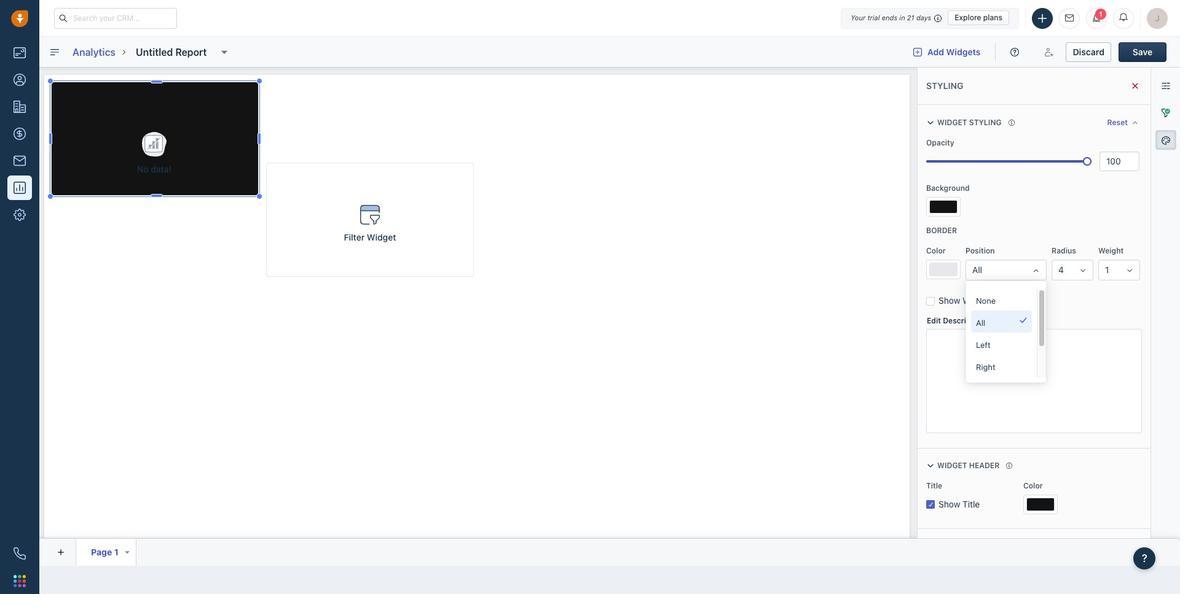 Task type: vqa. For each thing, say whether or not it's contained in the screenshot.
SEARCH YOUR CRM... text field
yes



Task type: locate. For each thing, give the bounding box(es) containing it.
Search your CRM... text field
[[54, 8, 177, 29]]

in
[[899, 14, 905, 22]]

your trial ends in 21 days
[[851, 14, 931, 22]]

days
[[916, 14, 931, 22]]

phone element
[[7, 542, 32, 567]]

explore plans
[[955, 13, 1002, 22]]

ends
[[882, 14, 897, 22]]

explore plans link
[[948, 10, 1009, 25]]

1
[[1099, 10, 1103, 18]]

plans
[[983, 13, 1002, 22]]

freshworks switcher image
[[14, 576, 26, 588]]



Task type: describe. For each thing, give the bounding box(es) containing it.
trial
[[867, 14, 880, 22]]

1 link
[[1086, 8, 1107, 29]]

explore
[[955, 13, 981, 22]]

21
[[907, 14, 914, 22]]

phone image
[[14, 548, 26, 561]]

your
[[851, 14, 866, 22]]



